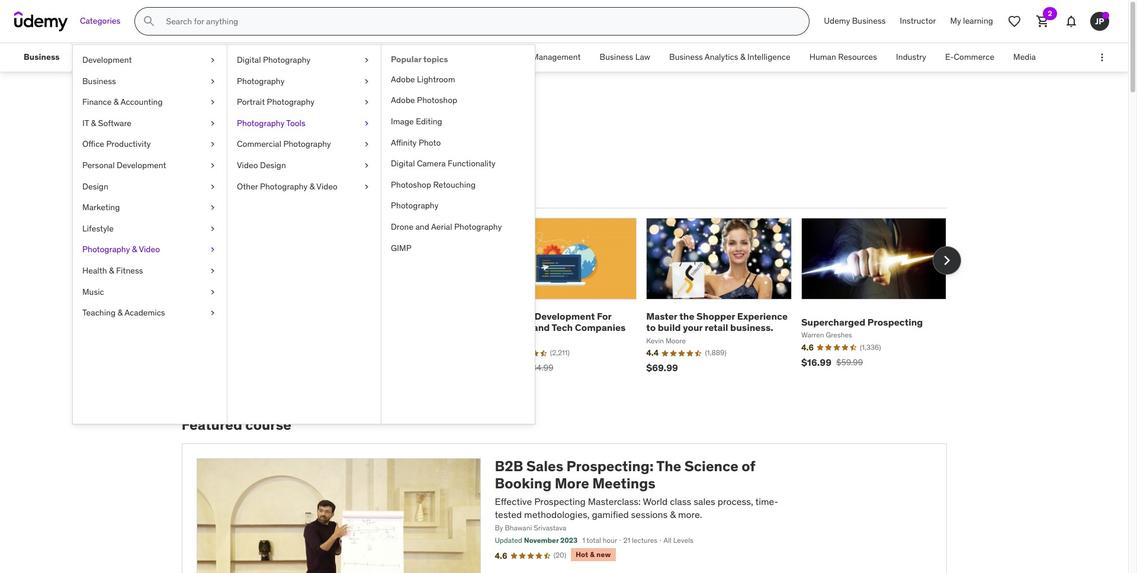 Task type: vqa. For each thing, say whether or not it's contained in the screenshot.
the being
no



Task type: locate. For each thing, give the bounding box(es) containing it.
tech
[[552, 322, 573, 334]]

4.6
[[495, 551, 508, 562]]

xsmall image inside business link
[[208, 76, 217, 87]]

business link down udemy image
[[14, 43, 69, 72]]

human
[[810, 52, 837, 62]]

photoshop retouching
[[391, 179, 476, 190]]

business up finance
[[82, 76, 116, 86]]

adobe for adobe lightroom
[[391, 74, 415, 85]]

build
[[658, 322, 681, 334]]

e-
[[946, 52, 954, 62]]

my learning
[[951, 16, 994, 26]]

udemy image
[[14, 11, 68, 31]]

& right finance
[[114, 97, 119, 107]]

effective
[[495, 496, 532, 508]]

1 horizontal spatial and
[[533, 322, 550, 334]]

academics
[[125, 308, 165, 318]]

and left "aerial"
[[416, 222, 430, 232]]

0 vertical spatial photography link
[[228, 71, 381, 92]]

xsmall image inside teaching & academics link
[[208, 308, 217, 319]]

photography up commercial
[[237, 118, 285, 128]]

popular topics
[[391, 54, 448, 65]]

2 management from the left
[[532, 52, 581, 62]]

xsmall image for other photography & video
[[362, 181, 372, 193]]

xsmall image for finance & accounting
[[208, 97, 217, 108]]

xsmall image for photography tools
[[362, 118, 372, 129]]

xsmall image inside it & software link
[[208, 118, 217, 129]]

project management
[[504, 52, 581, 62]]

& for it & software
[[91, 118, 96, 128]]

1 vertical spatial sales
[[527, 458, 564, 476]]

photography up portrait photography
[[263, 55, 311, 65]]

photography down the you
[[260, 181, 308, 192]]

21 lectures
[[624, 536, 658, 545]]

xsmall image
[[208, 55, 217, 66], [208, 76, 217, 87], [362, 76, 372, 87], [362, 97, 372, 108], [208, 118, 217, 129], [208, 139, 217, 151], [208, 160, 217, 172], [362, 160, 372, 172], [208, 181, 217, 193], [208, 223, 217, 235], [208, 244, 217, 256]]

1 vertical spatial photoshop
[[391, 179, 431, 190]]

most
[[184, 187, 207, 199]]

xsmall image inside lifestyle link
[[208, 223, 217, 235]]

0 horizontal spatial digital
[[237, 55, 261, 65]]

1 vertical spatial development
[[117, 160, 166, 171]]

digital inside digital camera functionality link
[[391, 158, 415, 169]]

design down commercial photography
[[260, 160, 286, 171]]

& right health
[[109, 265, 114, 276]]

1 vertical spatial photography link
[[382, 196, 535, 217]]

udemy business link
[[817, 7, 893, 36]]

photoshop down lightroom
[[417, 95, 458, 106]]

& for photography & video
[[132, 244, 137, 255]]

it
[[82, 118, 89, 128]]

adobe
[[391, 74, 415, 85], [391, 95, 415, 106]]

by
[[495, 524, 503, 533]]

fitness
[[116, 265, 143, 276]]

xsmall image inside marketing link
[[208, 202, 217, 214]]

photography link up portrait photography
[[228, 71, 381, 92]]

xsmall image for music
[[208, 287, 217, 298]]

xsmall image inside video design link
[[362, 160, 372, 172]]

video up "other"
[[237, 160, 258, 171]]

xsmall image inside design link
[[208, 181, 217, 193]]

image editing link
[[382, 111, 535, 132]]

1 horizontal spatial prospecting
[[868, 316, 924, 328]]

xsmall image inside finance & accounting link
[[208, 97, 217, 108]]

0 vertical spatial adobe
[[391, 74, 415, 85]]

sales right the b2b
[[527, 458, 564, 476]]

business
[[853, 16, 886, 26], [24, 52, 60, 62], [357, 52, 391, 62], [600, 52, 634, 62], [670, 52, 703, 62], [82, 76, 116, 86], [492, 311, 533, 322]]

0 vertical spatial digital
[[237, 55, 261, 65]]

gimp
[[391, 243, 412, 253]]

xsmall image for portrait photography
[[362, 97, 372, 108]]

trending button
[[256, 179, 300, 207]]

0 horizontal spatial video
[[139, 244, 160, 255]]

0 horizontal spatial prospecting
[[535, 496, 586, 508]]

1 horizontal spatial video
[[237, 160, 258, 171]]

0 vertical spatial and
[[416, 222, 430, 232]]

design down personal
[[82, 181, 108, 192]]

& inside "link"
[[109, 265, 114, 276]]

industry
[[897, 52, 927, 62]]

entrepreneurship link
[[80, 43, 163, 72]]

photography
[[263, 55, 311, 65], [237, 76, 285, 86], [267, 97, 315, 107], [237, 118, 285, 128], [283, 139, 331, 150], [260, 181, 308, 192], [391, 201, 439, 211], [455, 222, 502, 232], [82, 244, 130, 255]]

video down lifestyle link
[[139, 244, 160, 255]]

b2b sales prospecting: the science of booking more meetings effective prospecting masterclass: world class sales process, time- tested methodologies, gamified sessions & more. by bhawani srivastava
[[495, 458, 779, 533]]

development inside business development for startups and tech companies
[[535, 311, 595, 322]]

& for teaching & academics
[[118, 308, 123, 318]]

booking
[[495, 475, 552, 493]]

photography inside digital photography link
[[263, 55, 311, 65]]

srivastava
[[534, 524, 567, 533]]

1 horizontal spatial to
[[647, 322, 656, 334]]

1 vertical spatial video
[[317, 181, 338, 192]]

popular
[[391, 54, 422, 65]]

1 horizontal spatial digital
[[391, 158, 415, 169]]

strategy
[[393, 52, 425, 62]]

0 horizontal spatial to
[[240, 151, 254, 169]]

to inside master the shopper experience to build your retail business.
[[647, 322, 656, 334]]

xsmall image inside digital photography link
[[362, 55, 372, 66]]

1 vertical spatial adobe
[[391, 95, 415, 106]]

master the shopper experience to build your retail business. link
[[647, 311, 788, 334]]

photography up portrait on the top left of the page
[[237, 76, 285, 86]]

more subcategory menu links image
[[1097, 52, 1109, 63]]

other photography & video link
[[228, 176, 381, 197]]

adobe up image on the top
[[391, 95, 415, 106]]

finance
[[82, 97, 112, 107]]

business analytics & intelligence
[[670, 52, 791, 62]]

1 vertical spatial and
[[533, 322, 550, 334]]

editing
[[416, 116, 443, 127]]

portrait photography link
[[228, 92, 381, 113]]

startups
[[492, 322, 531, 334]]

photography inside photography tools link
[[237, 118, 285, 128]]

digital photography link
[[228, 50, 381, 71]]

prospecting inside carousel element
[[868, 316, 924, 328]]

business development for startups and tech companies link
[[492, 311, 626, 334]]

methodologies,
[[525, 509, 590, 521]]

wishlist image
[[1008, 14, 1022, 28]]

more
[[555, 475, 590, 493]]

law
[[636, 52, 651, 62]]

science
[[685, 458, 739, 476]]

experience
[[738, 311, 788, 322]]

1 vertical spatial to
[[647, 322, 656, 334]]

photography up health & fitness on the left top
[[82, 244, 130, 255]]

updated
[[495, 536, 523, 545]]

xsmall image inside the 'music' 'link'
[[208, 287, 217, 298]]

xsmall image for teaching & academics
[[208, 308, 217, 319]]

xsmall image inside other photography & video link
[[362, 181, 372, 193]]

operations link
[[434, 43, 494, 72]]

0 horizontal spatial management
[[250, 52, 299, 62]]

xsmall image for health & fitness
[[208, 265, 217, 277]]

master the shopper experience to build your retail business.
[[647, 311, 788, 334]]

communication
[[173, 52, 231, 62]]

notifications image
[[1065, 14, 1079, 28]]

to down commercial
[[240, 151, 254, 169]]

to left build
[[647, 322, 656, 334]]

photography up tools
[[267, 97, 315, 107]]

total
[[587, 536, 601, 545]]

functionality
[[448, 158, 496, 169]]

prospecting inside b2b sales prospecting: the science of booking more meetings effective prospecting masterclass: world class sales process, time- tested methodologies, gamified sessions & more. by bhawani srivastava
[[535, 496, 586, 508]]

1 total hour
[[583, 536, 618, 545]]

xsmall image inside portrait photography link
[[362, 97, 372, 108]]

affinity photo
[[391, 137, 441, 148]]

1 horizontal spatial design
[[260, 160, 286, 171]]

xsmall image for digital photography
[[362, 55, 372, 66]]

0 vertical spatial video
[[237, 160, 258, 171]]

digital inside digital photography link
[[237, 55, 261, 65]]

lifestyle
[[82, 223, 114, 234]]

& up fitness
[[132, 244, 137, 255]]

& right the hot
[[590, 551, 595, 559]]

popular
[[209, 187, 244, 199]]

commercial photography
[[237, 139, 331, 150]]

lectures
[[632, 536, 658, 545]]

media
[[1014, 52, 1037, 62]]

video down started
[[317, 181, 338, 192]]

management right project
[[532, 52, 581, 62]]

photography tools element
[[381, 45, 535, 424]]

featured course
[[182, 416, 292, 435]]

0 vertical spatial courses
[[235, 100, 312, 124]]

xsmall image inside photography link
[[362, 76, 372, 87]]

photography up gimp link
[[455, 222, 502, 232]]

hour
[[603, 536, 618, 545]]

aerial
[[431, 222, 453, 232]]

photoshop down camera at the top of the page
[[391, 179, 431, 190]]

most popular button
[[182, 179, 246, 207]]

course
[[246, 416, 292, 435]]

0 vertical spatial to
[[240, 151, 254, 169]]

1 horizontal spatial photography link
[[382, 196, 535, 217]]

business analytics & intelligence link
[[660, 43, 800, 72]]

photography tools link
[[228, 113, 381, 134]]

xsmall image inside photography & video link
[[208, 244, 217, 256]]

development
[[82, 55, 132, 65], [117, 160, 166, 171], [535, 311, 595, 322]]

photography inside other photography & video link
[[260, 181, 308, 192]]

xsmall image
[[362, 55, 372, 66], [208, 97, 217, 108], [362, 118, 372, 129], [362, 139, 372, 151], [362, 181, 372, 193], [208, 202, 217, 214], [208, 265, 217, 277], [208, 287, 217, 298], [208, 308, 217, 319]]

1 adobe from the top
[[391, 74, 415, 85]]

the
[[657, 458, 682, 476]]

xsmall image inside commercial photography link
[[362, 139, 372, 151]]

photography link down retouching
[[382, 196, 535, 217]]

management up portrait photography
[[250, 52, 299, 62]]

teaching & academics link
[[73, 303, 227, 324]]

xsmall image inside development link
[[208, 55, 217, 66]]

instructor
[[901, 16, 937, 26]]

0 vertical spatial sales
[[182, 100, 232, 124]]

1 vertical spatial prospecting
[[535, 496, 586, 508]]

retouching
[[433, 179, 476, 190]]

adobe down popular
[[391, 74, 415, 85]]

& right teaching
[[118, 308, 123, 318]]

1 vertical spatial digital
[[391, 158, 415, 169]]

digital down affinity on the left
[[391, 158, 415, 169]]

1 horizontal spatial management
[[532, 52, 581, 62]]

xsmall image inside photography tools link
[[362, 118, 372, 129]]

business link up accounting
[[73, 71, 227, 92]]

2 vertical spatial video
[[139, 244, 160, 255]]

photography up the you
[[283, 139, 331, 150]]

0 vertical spatial prospecting
[[868, 316, 924, 328]]

most popular
[[184, 187, 244, 199]]

digital up portrait on the top left of the page
[[237, 55, 261, 65]]

next image
[[938, 251, 957, 270]]

photography inside commercial photography link
[[283, 139, 331, 150]]

1 vertical spatial courses
[[182, 151, 237, 169]]

photography up drone
[[391, 201, 439, 211]]

& down video design link
[[310, 181, 315, 192]]

industry link
[[887, 43, 936, 72]]

0 horizontal spatial and
[[416, 222, 430, 232]]

2 vertical spatial development
[[535, 311, 595, 322]]

business left popular
[[357, 52, 391, 62]]

xsmall image for business
[[208, 76, 217, 87]]

business left arrow pointing to subcategory menu links icon
[[24, 52, 60, 62]]

b2b
[[495, 458, 524, 476]]

& right 'it'
[[91, 118, 96, 128]]

and left tech
[[533, 322, 550, 334]]

started
[[311, 151, 360, 169]]

accounting
[[121, 97, 163, 107]]

business strategy
[[357, 52, 425, 62]]

business left tech
[[492, 311, 533, 322]]

2 adobe from the top
[[391, 95, 415, 106]]

sessions
[[631, 509, 668, 521]]

Search for anything text field
[[164, 11, 795, 31]]

xsmall image inside office productivity link
[[208, 139, 217, 151]]

xsmall image inside health & fitness "link"
[[208, 265, 217, 277]]

personal development
[[82, 160, 166, 171]]

0 vertical spatial photoshop
[[417, 95, 458, 106]]

xsmall image inside personal development link
[[208, 160, 217, 172]]

1 horizontal spatial sales
[[527, 458, 564, 476]]

1 horizontal spatial business link
[[73, 71, 227, 92]]

1 vertical spatial design
[[82, 181, 108, 192]]

intelligence
[[748, 52, 791, 62]]

supercharged prospecting link
[[802, 316, 924, 328]]

& down class
[[670, 509, 676, 521]]

sales left portrait on the top left of the page
[[182, 100, 232, 124]]

commercial photography link
[[228, 134, 381, 155]]

world
[[643, 496, 668, 508]]



Task type: describe. For each thing, give the bounding box(es) containing it.
categories
[[80, 16, 121, 26]]

& for health & fitness
[[109, 265, 114, 276]]

2 link
[[1029, 7, 1058, 36]]

my
[[951, 16, 962, 26]]

& for hot & new
[[590, 551, 595, 559]]

portrait photography
[[237, 97, 315, 107]]

& right analytics
[[741, 52, 746, 62]]

digital photography
[[237, 55, 311, 65]]

image
[[391, 116, 414, 127]]

photography & video link
[[73, 240, 227, 261]]

marketing link
[[73, 197, 227, 219]]

adobe for adobe photoshop
[[391, 95, 415, 106]]

for
[[597, 311, 612, 322]]

jp
[[1096, 16, 1105, 26]]

business development for startups and tech companies
[[492, 311, 626, 334]]

topics
[[424, 54, 448, 65]]

arrow pointing to subcategory menu links image
[[69, 43, 80, 72]]

teaching
[[82, 308, 116, 318]]

photography inside drone and aerial photography link
[[455, 222, 502, 232]]

udemy
[[825, 16, 851, 26]]

marketing
[[82, 202, 120, 213]]

drone and aerial photography
[[391, 222, 502, 232]]

photography tools
[[237, 118, 306, 128]]

xsmall image for lifestyle
[[208, 223, 217, 235]]

0 vertical spatial development
[[82, 55, 132, 65]]

xsmall image for it & software
[[208, 118, 217, 129]]

xsmall image for marketing
[[208, 202, 217, 214]]

business right the udemy
[[853, 16, 886, 26]]

xsmall image for personal development
[[208, 160, 217, 172]]

xsmall image for photography
[[362, 76, 372, 87]]

shopping cart with 2 items image
[[1037, 14, 1051, 28]]

commerce
[[954, 52, 995, 62]]

digital for digital photography
[[237, 55, 261, 65]]

adobe lightroom
[[391, 74, 455, 85]]

xsmall image for office productivity
[[208, 139, 217, 151]]

0 horizontal spatial design
[[82, 181, 108, 192]]

business left "law"
[[600, 52, 634, 62]]

development for personal
[[117, 160, 166, 171]]

bhawani
[[505, 524, 532, 533]]

master
[[647, 311, 678, 322]]

photography inside photography & video link
[[82, 244, 130, 255]]

other
[[237, 181, 258, 192]]

design link
[[73, 176, 227, 197]]

companies
[[575, 322, 626, 334]]

sales courses
[[182, 100, 312, 124]]

(20)
[[554, 551, 567, 560]]

photography inside portrait photography link
[[267, 97, 315, 107]]

e-commerce link
[[936, 43, 1005, 72]]

image editing
[[391, 116, 443, 127]]

business left analytics
[[670, 52, 703, 62]]

supercharged
[[802, 316, 866, 328]]

gimp link
[[382, 238, 535, 259]]

learning
[[964, 16, 994, 26]]

you have alerts image
[[1103, 12, 1110, 19]]

masterclass:
[[588, 496, 641, 508]]

business inside business development for startups and tech companies
[[492, 311, 533, 322]]

lightroom
[[417, 74, 455, 85]]

video design link
[[228, 155, 381, 176]]

xsmall image for video design
[[362, 160, 372, 172]]

& inside b2b sales prospecting: the science of booking more meetings effective prospecting masterclass: world class sales process, time- tested methodologies, gamified sessions & more. by bhawani srivastava
[[670, 509, 676, 521]]

courses to get you started
[[182, 151, 360, 169]]

more.
[[679, 509, 703, 521]]

software
[[98, 118, 132, 128]]

other photography & video
[[237, 181, 338, 192]]

xsmall image for development
[[208, 55, 217, 66]]

21
[[624, 536, 631, 545]]

finance & accounting
[[82, 97, 163, 107]]

shopper
[[697, 311, 736, 322]]

and inside photography tools element
[[416, 222, 430, 232]]

xsmall image for design
[[208, 181, 217, 193]]

2
[[1049, 9, 1053, 18]]

0 horizontal spatial business link
[[14, 43, 69, 72]]

the
[[680, 311, 695, 322]]

sales
[[694, 496, 716, 508]]

0 horizontal spatial sales
[[182, 100, 232, 124]]

carousel element
[[182, 218, 962, 389]]

instructor link
[[893, 7, 944, 36]]

tested
[[495, 509, 522, 521]]

xsmall image for commercial photography
[[362, 139, 372, 151]]

time-
[[756, 496, 779, 508]]

drone and aerial photography link
[[382, 217, 535, 238]]

affinity
[[391, 137, 417, 148]]

and inside business development for startups and tech companies
[[533, 322, 550, 334]]

tools
[[286, 118, 306, 128]]

resources
[[839, 52, 878, 62]]

office productivity
[[82, 139, 151, 150]]

office
[[82, 139, 104, 150]]

your
[[683, 322, 703, 334]]

personal development link
[[73, 155, 227, 176]]

meetings
[[593, 475, 656, 493]]

0 vertical spatial design
[[260, 160, 286, 171]]

sales inside b2b sales prospecting: the science of booking more meetings effective prospecting masterclass: world class sales process, time- tested methodologies, gamified sessions & more. by bhawani srivastava
[[527, 458, 564, 476]]

operations
[[444, 52, 485, 62]]

2 horizontal spatial video
[[317, 181, 338, 192]]

1 management from the left
[[250, 52, 299, 62]]

1
[[583, 536, 585, 545]]

submit search image
[[142, 14, 157, 28]]

xsmall image for photography & video
[[208, 244, 217, 256]]

& for finance & accounting
[[114, 97, 119, 107]]

development for business
[[535, 311, 595, 322]]

0 horizontal spatial photography link
[[228, 71, 381, 92]]

jp link
[[1086, 7, 1115, 36]]

my learning link
[[944, 7, 1001, 36]]

digital for digital camera functionality
[[391, 158, 415, 169]]

music link
[[73, 282, 227, 303]]

digital camera functionality link
[[382, 154, 535, 175]]

all
[[664, 536, 672, 545]]

supercharged prospecting
[[802, 316, 924, 328]]

all levels
[[664, 536, 694, 545]]

drone
[[391, 222, 414, 232]]

portrait
[[237, 97, 265, 107]]



